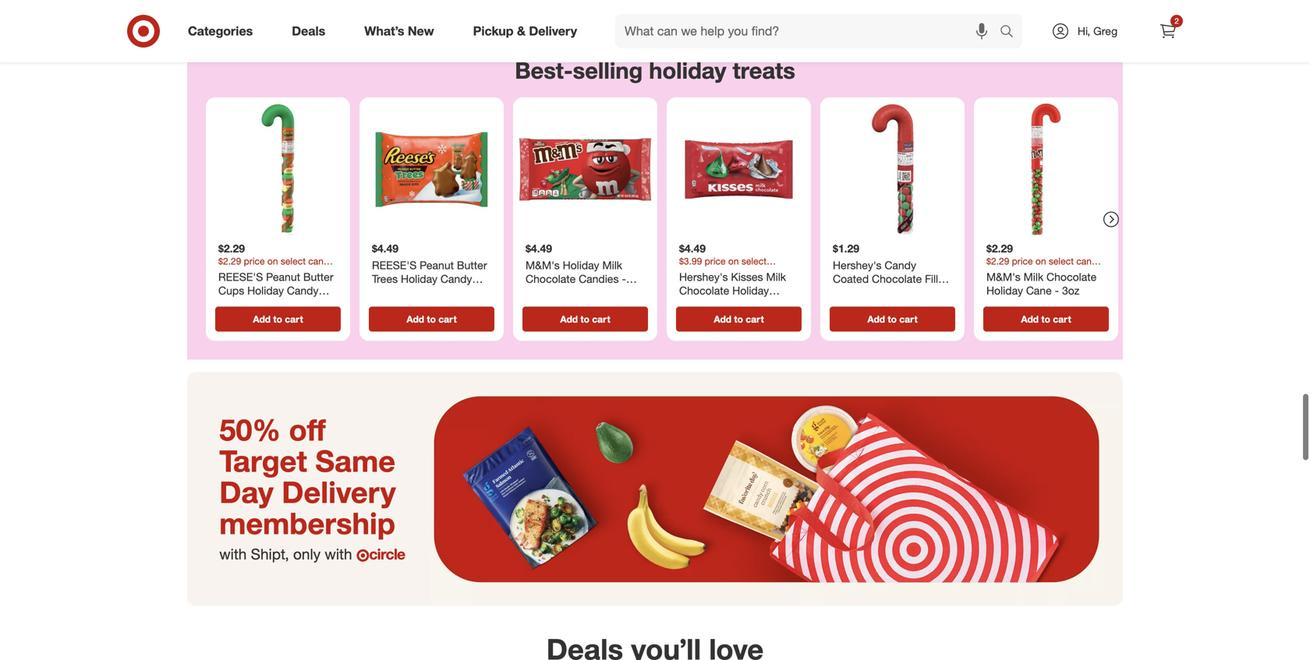 Task type: describe. For each thing, give the bounding box(es) containing it.
$2.29 link
[[212, 104, 344, 304]]

best-
[[515, 57, 573, 84]]

add for m&m's holiday milk chocolate candies - 10oz
[[560, 313, 578, 325]]

chocolate inside "hershey's kisses milk chocolate holiday candy bag - 10.1oz"
[[679, 284, 729, 297]]

cart for m&m's holiday milk chocolate candies - 10oz
[[592, 313, 610, 325]]

trees
[[372, 272, 398, 286]]

9.6oz
[[436, 286, 463, 299]]

to for m&m's holiday milk chocolate candies - 10oz
[[580, 313, 589, 325]]

add to cart for reese's peanut butter trees holiday candy snack size - 9.6oz
[[407, 313, 457, 325]]

$1.29
[[833, 242, 859, 255]]

add to cart button for hershey's kisses milk chocolate holiday candy bag - 10.1oz
[[676, 307, 802, 332]]

add to cart button for m&m's holiday milk chocolate candies - 10oz
[[522, 307, 648, 332]]

2 with from the left
[[325, 546, 352, 564]]

selling
[[573, 57, 643, 84]]

1 horizontal spatial delivery
[[529, 23, 577, 39]]

$2.29 for m&m's milk chocolate holiday cane - 3oz image
[[986, 242, 1013, 255]]

snack
[[372, 286, 402, 299]]

m&m's milk chocolate holiday cane - 3oz image
[[980, 104, 1112, 235]]

hershey's kisses milk chocolate holiday candy bag - 10.1oz image
[[673, 104, 805, 235]]

chocolate inside '$4.49 m&m's holiday milk chocolate candies - 10oz'
[[526, 272, 576, 286]]

carousel region containing best-selling holiday treats
[[187, 44, 1123, 372]]

best-selling holiday treats
[[515, 57, 795, 84]]

pickup & delivery link
[[460, 14, 597, 48]]

$4.49 reese's peanut butter trees holiday candy snack size - 9.6oz
[[372, 242, 487, 299]]

milk inside '$4.49 m&m's holiday milk chocolate candies - 10oz'
[[602, 258, 622, 272]]

5 cart from the left
[[899, 313, 918, 325]]

- inside m&m's milk chocolate holiday cane - 3oz
[[1055, 284, 1059, 297]]

pickup & delivery
[[473, 23, 577, 39]]

reese's peanut butter trees holiday candy snack size - 9.6oz image
[[366, 104, 498, 235]]

5 add from the left
[[867, 313, 885, 325]]

add for m&m's milk chocolate holiday cane - 3oz
[[1021, 313, 1039, 325]]

What can we help you find? suggestions appear below search field
[[615, 14, 1004, 48]]

$1.29 link
[[827, 104, 958, 304]]

$4.49 for m&m's holiday milk chocolate candies - 10oz
[[526, 242, 552, 255]]

deals link
[[279, 14, 345, 48]]

target
[[219, 443, 307, 479]]

1 carousel region from the top
[[187, 0, 1123, 44]]

only
[[293, 546, 321, 564]]

new
[[408, 23, 434, 39]]

holiday inside m&m's milk chocolate holiday cane - 3oz
[[986, 284, 1023, 297]]

hi,
[[1078, 24, 1090, 38]]

deals
[[292, 23, 325, 39]]

bag
[[714, 297, 733, 311]]

what's new
[[364, 23, 434, 39]]

to for m&m's milk chocolate holiday cane - 3oz
[[1041, 313, 1050, 325]]

treats
[[733, 57, 795, 84]]

off
[[289, 412, 326, 448]]

hershey's
[[679, 270, 728, 284]]

3oz
[[1062, 284, 1079, 297]]

add to cart button for m&m's milk chocolate holiday cane - 3oz
[[983, 307, 1109, 332]]

50%
[[219, 412, 281, 448]]

chocolate inside m&m's milk chocolate holiday cane - 3oz
[[1046, 270, 1097, 284]]

size
[[405, 286, 426, 299]]

reese's peanut butter cups holiday candy filled plastic cane miniatures - 2.17oz image
[[212, 104, 344, 235]]

1 add to cart button from the left
[[215, 307, 341, 332]]



Task type: locate. For each thing, give the bounding box(es) containing it.
- inside $4.49 reese's peanut butter trees holiday candy snack size - 9.6oz
[[429, 286, 433, 299]]

2 horizontal spatial milk
[[1024, 270, 1043, 284]]

add to cart for hershey's kisses milk chocolate holiday candy bag - 10.1oz
[[714, 313, 764, 325]]

holiday
[[563, 258, 599, 272], [401, 272, 437, 286], [732, 284, 769, 297], [986, 284, 1023, 297]]

2 to from the left
[[427, 313, 436, 325]]

what's new link
[[351, 14, 454, 48]]

with left shipt,
[[219, 546, 247, 564]]

candy down the "hershey's" at right
[[679, 297, 711, 311]]

add
[[253, 313, 271, 325], [407, 313, 424, 325], [560, 313, 578, 325], [714, 313, 732, 325], [867, 313, 885, 325], [1021, 313, 1039, 325]]

day
[[219, 474, 274, 510]]

6 add to cart button from the left
[[983, 307, 1109, 332]]

search button
[[993, 14, 1030, 51]]

$4.49 inside $4.49 reese's peanut butter trees holiday candy snack size - 9.6oz
[[372, 242, 399, 255]]

- right bag
[[736, 297, 741, 311]]

2 add to cart from the left
[[407, 313, 457, 325]]

0 horizontal spatial milk
[[602, 258, 622, 272]]

2 link
[[1151, 14, 1185, 48]]

delivery down off
[[282, 474, 396, 510]]

add to cart button for reese's peanut butter trees holiday candy snack size - 9.6oz
[[369, 307, 494, 332]]

2 $4.49 from the left
[[526, 242, 552, 255]]

$2.29 for reese's peanut butter cups holiday candy filled plastic cane miniatures - 2.17oz image
[[218, 242, 245, 255]]

add to cart for m&m's milk chocolate holiday cane - 3oz
[[1021, 313, 1071, 325]]

with shipt, only with
[[219, 546, 356, 564]]

hershey's kisses milk chocolate holiday candy bag - 10.1oz
[[679, 270, 786, 311]]

2
[[1175, 16, 1179, 26]]

chocolate
[[1046, 270, 1097, 284], [526, 272, 576, 286], [679, 284, 729, 297]]

2 horizontal spatial $4.49
[[679, 242, 706, 255]]

categories
[[188, 23, 253, 39]]

same
[[315, 443, 395, 479]]

- right size
[[429, 286, 433, 299]]

kisses
[[731, 270, 763, 284]]

shipt,
[[251, 546, 289, 564]]

hi, greg
[[1078, 24, 1118, 38]]

$2.29
[[218, 242, 245, 255], [986, 242, 1013, 255]]

greg
[[1093, 24, 1118, 38]]

what's
[[364, 23, 404, 39]]

0 horizontal spatial $2.29
[[218, 242, 245, 255]]

2 add from the left
[[407, 313, 424, 325]]

$4.49 for reese's peanut butter trees holiday candy snack size - 9.6oz
[[372, 242, 399, 255]]

2 horizontal spatial chocolate
[[1046, 270, 1097, 284]]

cart for reese's peanut butter trees holiday candy snack size - 9.6oz
[[438, 313, 457, 325]]

$4.49 up reese's
[[372, 242, 399, 255]]

m&m's inside '$4.49 m&m's holiday milk chocolate candies - 10oz'
[[526, 258, 560, 272]]

3 add to cart from the left
[[560, 313, 610, 325]]

m&m's left cane
[[986, 270, 1021, 284]]

- left the 3oz
[[1055, 284, 1059, 297]]

$4.49 inside '$4.49 m&m's holiday milk chocolate candies - 10oz'
[[526, 242, 552, 255]]

delivery
[[529, 23, 577, 39], [282, 474, 396, 510]]

&
[[517, 23, 526, 39]]

cart for m&m's milk chocolate holiday cane - 3oz
[[1053, 313, 1071, 325]]

3 add from the left
[[560, 313, 578, 325]]

candy right size
[[440, 272, 472, 286]]

holiday inside "hershey's kisses milk chocolate holiday candy bag - 10.1oz"
[[732, 284, 769, 297]]

0 vertical spatial candy
[[440, 272, 472, 286]]

butter
[[457, 258, 487, 272]]

4 add to cart button from the left
[[676, 307, 802, 332]]

membership
[[219, 505, 395, 541]]

3 add to cart button from the left
[[522, 307, 648, 332]]

add to cart for m&m's holiday milk chocolate candies - 10oz
[[560, 313, 610, 325]]

- inside '$4.49 m&m's holiday milk chocolate candies - 10oz'
[[622, 272, 626, 286]]

m&m's up 10oz
[[526, 258, 560, 272]]

to for reese's peanut butter trees holiday candy snack size - 9.6oz
[[427, 313, 436, 325]]

2 add to cart button from the left
[[369, 307, 494, 332]]

delivery right &
[[529, 23, 577, 39]]

2 carousel region from the top
[[187, 44, 1123, 372]]

add for reese's peanut butter trees holiday candy snack size - 9.6oz
[[407, 313, 424, 325]]

holiday inside $4.49 reese's peanut butter trees holiday candy snack size - 9.6oz
[[401, 272, 437, 286]]

4 cart from the left
[[746, 313, 764, 325]]

4 add to cart from the left
[[714, 313, 764, 325]]

6 cart from the left
[[1053, 313, 1071, 325]]

$4.49 up the "hershey's" at right
[[679, 242, 706, 255]]

candy inside $4.49 reese's peanut butter trees holiday candy snack size - 9.6oz
[[440, 272, 472, 286]]

2 cart from the left
[[438, 313, 457, 325]]

pickup
[[473, 23, 514, 39]]

4 to from the left
[[734, 313, 743, 325]]

1 cart from the left
[[285, 313, 303, 325]]

cart for hershey's kisses milk chocolate holiday candy bag - 10.1oz
[[746, 313, 764, 325]]

delivery inside 50% off target same day delivery membership
[[282, 474, 396, 510]]

3 to from the left
[[580, 313, 589, 325]]

hershey's candy coated chocolate filled plastic holiday cane - 1.4oz image
[[827, 104, 958, 235]]

1 horizontal spatial m&m's
[[986, 270, 1021, 284]]

5 add to cart from the left
[[867, 313, 918, 325]]

- right the candies on the top left of the page
[[622, 272, 626, 286]]

10oz
[[526, 286, 549, 299]]

$4.49
[[372, 242, 399, 255], [526, 242, 552, 255], [679, 242, 706, 255]]

cane
[[1026, 284, 1052, 297]]

10.1oz
[[744, 297, 776, 311]]

3 cart from the left
[[592, 313, 610, 325]]

1 horizontal spatial milk
[[766, 270, 786, 284]]

$4.49 up 10oz
[[526, 242, 552, 255]]

0 horizontal spatial chocolate
[[526, 272, 576, 286]]

2 $2.29 from the left
[[986, 242, 1013, 255]]

5 add to cart button from the left
[[830, 307, 955, 332]]

with right only
[[325, 546, 352, 564]]

6 to from the left
[[1041, 313, 1050, 325]]

0 vertical spatial delivery
[[529, 23, 577, 39]]

carousel region
[[187, 0, 1123, 44], [187, 44, 1123, 372]]

with
[[219, 546, 247, 564], [325, 546, 352, 564]]

1 with from the left
[[219, 546, 247, 564]]

1 horizontal spatial candy
[[679, 297, 711, 311]]

4 add from the left
[[714, 313, 732, 325]]

1 vertical spatial candy
[[679, 297, 711, 311]]

1 add from the left
[[253, 313, 271, 325]]

holiday
[[649, 57, 726, 84]]

1 horizontal spatial $4.49
[[526, 242, 552, 255]]

search
[[993, 25, 1030, 40]]

add for hershey's kisses milk chocolate holiday candy bag - 10.1oz
[[714, 313, 732, 325]]

add to cart button
[[215, 307, 341, 332], [369, 307, 494, 332], [522, 307, 648, 332], [676, 307, 802, 332], [830, 307, 955, 332], [983, 307, 1109, 332]]

milk
[[602, 258, 622, 272], [766, 270, 786, 284], [1024, 270, 1043, 284]]

to for hershey's kisses milk chocolate holiday candy bag - 10.1oz
[[734, 313, 743, 325]]

peanut
[[420, 258, 454, 272]]

1 horizontal spatial $2.29
[[986, 242, 1013, 255]]

cart
[[285, 313, 303, 325], [438, 313, 457, 325], [592, 313, 610, 325], [746, 313, 764, 325], [899, 313, 918, 325], [1053, 313, 1071, 325]]

candy
[[440, 272, 472, 286], [679, 297, 711, 311]]

1 $4.49 from the left
[[372, 242, 399, 255]]

1 $2.29 from the left
[[218, 242, 245, 255]]

holiday inside '$4.49 m&m's holiday milk chocolate candies - 10oz'
[[563, 258, 599, 272]]

m&m's milk chocolate holiday cane - 3oz
[[986, 270, 1097, 297]]

6 add from the left
[[1021, 313, 1039, 325]]

1 to from the left
[[273, 313, 282, 325]]

categories link
[[175, 14, 272, 48]]

milk inside m&m's milk chocolate holiday cane - 3oz
[[1024, 270, 1043, 284]]

$4.49 m&m's holiday milk chocolate candies - 10oz
[[526, 242, 626, 299]]

m&m's inside m&m's milk chocolate holiday cane - 3oz
[[986, 270, 1021, 284]]

1 horizontal spatial chocolate
[[679, 284, 729, 297]]

50% off target same day delivery membership
[[219, 412, 396, 541]]

m&m's
[[526, 258, 560, 272], [986, 270, 1021, 284]]

circle
[[369, 546, 405, 564]]

5 to from the left
[[888, 313, 897, 325]]

0 horizontal spatial $4.49
[[372, 242, 399, 255]]

1 vertical spatial delivery
[[282, 474, 396, 510]]

0 horizontal spatial candy
[[440, 272, 472, 286]]

3 $4.49 from the left
[[679, 242, 706, 255]]

reese's
[[372, 258, 417, 272]]

to
[[273, 313, 282, 325], [427, 313, 436, 325], [580, 313, 589, 325], [734, 313, 743, 325], [888, 313, 897, 325], [1041, 313, 1050, 325]]

milk inside "hershey's kisses milk chocolate holiday candy bag - 10.1oz"
[[766, 270, 786, 284]]

-
[[622, 272, 626, 286], [1055, 284, 1059, 297], [429, 286, 433, 299], [736, 297, 741, 311]]

- inside "hershey's kisses milk chocolate holiday candy bag - 10.1oz"
[[736, 297, 741, 311]]

6 add to cart from the left
[[1021, 313, 1071, 325]]

candies
[[579, 272, 619, 286]]

0 horizontal spatial with
[[219, 546, 247, 564]]

1 horizontal spatial with
[[325, 546, 352, 564]]

candy inside "hershey's kisses milk chocolate holiday candy bag - 10.1oz"
[[679, 297, 711, 311]]

0 horizontal spatial m&m's
[[526, 258, 560, 272]]

1 add to cart from the left
[[253, 313, 303, 325]]

add to cart
[[253, 313, 303, 325], [407, 313, 457, 325], [560, 313, 610, 325], [714, 313, 764, 325], [867, 313, 918, 325], [1021, 313, 1071, 325]]

0 horizontal spatial delivery
[[282, 474, 396, 510]]

m&m's holiday milk chocolate candies - 10oz image
[[519, 104, 651, 235]]



Task type: vqa. For each thing, say whether or not it's contained in the screenshot.
1st Dec from the bottom
no



